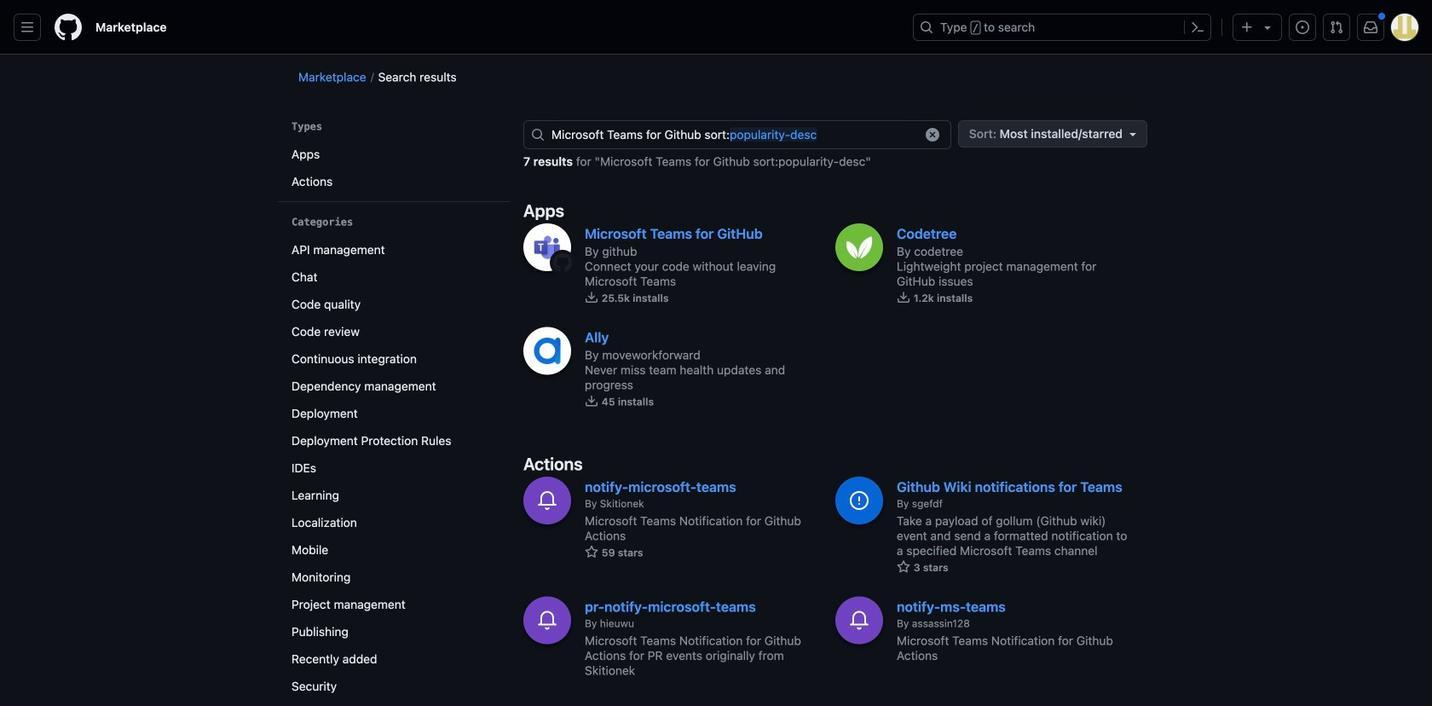 Task type: locate. For each thing, give the bounding box(es) containing it.
1 vertical spatial star image
[[897, 560, 911, 574]]

0 horizontal spatial triangle down image
[[1127, 127, 1140, 141]]

notifications image
[[1365, 20, 1378, 34]]

triangle down image
[[1261, 20, 1275, 34], [1127, 127, 1140, 141]]

1 vertical spatial triangle down image
[[1127, 127, 1140, 141]]

0 vertical spatial triangle down image
[[1261, 20, 1275, 34]]

0 vertical spatial star image
[[585, 545, 599, 559]]

1 horizontal spatial download image
[[897, 291, 911, 304]]

1 horizontal spatial star image
[[897, 560, 911, 574]]

star image
[[585, 545, 599, 559], [897, 560, 911, 574]]

0 vertical spatial list
[[285, 141, 503, 195]]

command palette image
[[1192, 20, 1205, 34]]

0 horizontal spatial download image
[[585, 291, 599, 304]]

2 list from the top
[[285, 236, 503, 706]]

list
[[285, 141, 503, 195], [285, 236, 503, 706]]

0 horizontal spatial star image
[[585, 545, 599, 559]]

download image
[[585, 291, 599, 304], [897, 291, 911, 304]]

1 horizontal spatial triangle down image
[[1261, 20, 1275, 34]]

1 vertical spatial list
[[285, 236, 503, 706]]

1 download image from the left
[[585, 291, 599, 304]]



Task type: describe. For each thing, give the bounding box(es) containing it.
homepage image
[[55, 14, 82, 41]]

download image
[[585, 394, 599, 408]]

x circle fill image
[[926, 128, 940, 142]]

1 list from the top
[[285, 141, 503, 195]]

2 download image from the left
[[897, 291, 911, 304]]

git pull request image
[[1331, 20, 1344, 34]]

Search for apps and actions text field
[[552, 121, 915, 148]]

search image
[[531, 128, 545, 142]]

issue opened image
[[1296, 20, 1310, 34]]



Task type: vqa. For each thing, say whether or not it's contained in the screenshot.
the right triangle down 'icon'
yes



